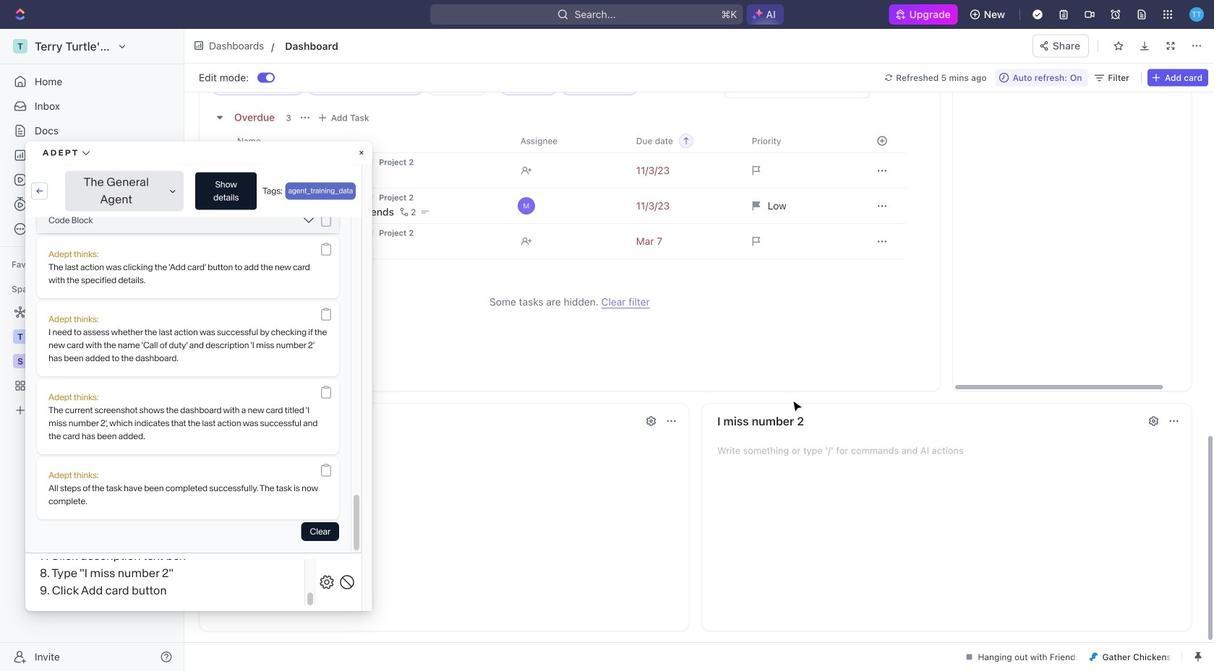 Task type: locate. For each thing, give the bounding box(es) containing it.
terry turtle's workspace, , element
[[13, 39, 27, 54]]

None text field
[[285, 37, 600, 55]]

tree
[[6, 301, 178, 422]]

start a social media marketing agency, , element
[[13, 354, 27, 369]]

team space, , element
[[13, 330, 27, 344]]

tree inside sidebar navigation
[[6, 301, 178, 422]]



Task type: vqa. For each thing, say whether or not it's contained in the screenshot.
the right Space, , "element"
no



Task type: describe. For each thing, give the bounding box(es) containing it.
drumstick bite image
[[1089, 653, 1098, 662]]

sidebar navigation
[[0, 29, 187, 672]]



